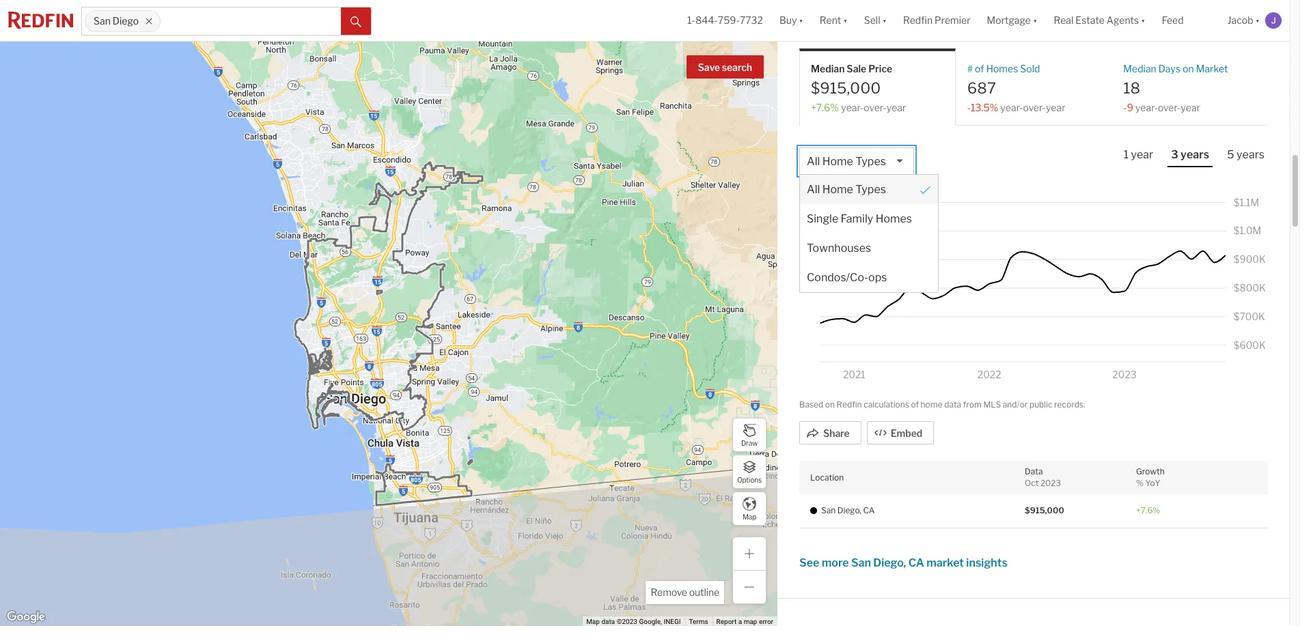 Task type: vqa. For each thing, say whether or not it's contained in the screenshot.
the in in the Tour in person 'OPTION'
no



Task type: locate. For each thing, give the bounding box(es) containing it.
buy
[[780, 15, 797, 26]]

types
[[856, 155, 886, 168], [856, 183, 886, 196]]

4 ▾ from the left
[[1033, 15, 1038, 26]]

1 home from the top
[[823, 155, 854, 168]]

0 horizontal spatial -
[[968, 102, 971, 113]]

2 median from the left
[[1124, 63, 1157, 74]]

1 vertical spatial of
[[911, 400, 919, 410]]

▾ right rent
[[844, 15, 848, 26]]

0 horizontal spatial homes
[[876, 213, 912, 226]]

homes inside # of homes sold 687 -13.5% year-over-year
[[987, 63, 1019, 74]]

homes inside list box
[[876, 213, 912, 226]]

$915,000 down sale
[[811, 79, 881, 97]]

1 vertical spatial map
[[586, 619, 600, 626]]

year- inside # of homes sold 687 -13.5% year-over-year
[[1001, 102, 1023, 113]]

year- down sale
[[841, 102, 864, 113]]

all home types element
[[800, 175, 938, 205]]

feed button
[[1154, 0, 1220, 41]]

types up all home types element
[[856, 155, 886, 168]]

market
[[1196, 63, 1228, 74]]

price
[[869, 63, 893, 74]]

+7.6% inside median sale price $915,000 +7.6% year-over-year
[[811, 102, 839, 113]]

homes for of
[[987, 63, 1019, 74]]

map inside button
[[743, 513, 757, 521]]

2 years from the left
[[1237, 148, 1265, 161]]

homes right family
[[876, 213, 912, 226]]

options
[[737, 476, 762, 484]]

year- right 9
[[1136, 102, 1158, 113]]

3 years
[[1172, 148, 1210, 161]]

$915,000 down 2023
[[1025, 506, 1065, 516]]

2 over- from the left
[[1023, 102, 1046, 113]]

1 vertical spatial data
[[602, 619, 615, 626]]

2 - from the left
[[1124, 102, 1127, 113]]

18
[[1124, 79, 1141, 97]]

homes
[[987, 63, 1019, 74], [876, 213, 912, 226]]

yoy
[[1146, 478, 1161, 488]]

0 horizontal spatial redfin
[[837, 400, 862, 410]]

see more san diego, ca market insights
[[800, 557, 1008, 570]]

real
[[1054, 15, 1074, 26]]

data
[[1025, 467, 1043, 477]]

0 vertical spatial types
[[856, 155, 886, 168]]

▾
[[799, 15, 804, 26], [844, 15, 848, 26], [883, 15, 887, 26], [1033, 15, 1038, 26], [1141, 15, 1146, 26], [1256, 15, 1260, 26]]

redfin inside button
[[903, 15, 933, 26]]

1 horizontal spatial data
[[945, 400, 962, 410]]

premier
[[935, 15, 971, 26]]

2 horizontal spatial over-
[[1158, 102, 1181, 113]]

all home types up family
[[807, 183, 886, 196]]

map for map data ©2023 google, inegi
[[586, 619, 600, 626]]

based
[[800, 400, 824, 410]]

1 vertical spatial types
[[856, 183, 886, 196]]

5 years button
[[1224, 148, 1268, 166]]

san diego
[[94, 15, 139, 27]]

1 ▾ from the left
[[799, 15, 804, 26]]

mortgage ▾
[[987, 15, 1038, 26]]

0 vertical spatial all home types
[[807, 155, 886, 168]]

inegi
[[664, 619, 681, 626]]

rent ▾ button
[[820, 0, 848, 41]]

share
[[824, 428, 850, 440]]

0 horizontal spatial +7.6%
[[811, 102, 839, 113]]

year- inside median sale price $915,000 +7.6% year-over-year
[[841, 102, 864, 113]]

0 vertical spatial data
[[945, 400, 962, 410]]

- down 18
[[1124, 102, 1127, 113]]

over- for 18
[[1158, 102, 1181, 113]]

0 vertical spatial home
[[823, 155, 854, 168]]

on right days
[[1183, 63, 1194, 74]]

report a map error
[[717, 619, 774, 626]]

1 horizontal spatial homes
[[987, 63, 1019, 74]]

1 types from the top
[[856, 155, 886, 168]]

year- right 13.5%
[[1001, 102, 1023, 113]]

year inside median sale price $915,000 +7.6% year-over-year
[[887, 102, 906, 113]]

types up single family homes
[[856, 183, 886, 196]]

on inside median days on market 18 -9 year-over-year
[[1183, 63, 1194, 74]]

None search field
[[161, 8, 341, 35]]

7732
[[740, 15, 763, 26]]

buy ▾ button
[[780, 0, 804, 41]]

of inside # of homes sold 687 -13.5% year-over-year
[[975, 63, 985, 74]]

3 over- from the left
[[1158, 102, 1181, 113]]

diego
[[113, 15, 139, 27]]

1 horizontal spatial year-
[[1001, 102, 1023, 113]]

0 horizontal spatial on
[[825, 400, 835, 410]]

0 vertical spatial all
[[807, 155, 820, 168]]

0 horizontal spatial year-
[[841, 102, 864, 113]]

0 horizontal spatial map
[[586, 619, 600, 626]]

$915,000
[[811, 79, 881, 97], [1025, 506, 1065, 516]]

13.5%
[[971, 102, 999, 113]]

years right 3
[[1181, 148, 1210, 161]]

0 vertical spatial on
[[1183, 63, 1194, 74]]

ca for san diego, ca
[[863, 506, 875, 516]]

1 vertical spatial on
[[825, 400, 835, 410]]

▾ right buy
[[799, 15, 804, 26]]

estate
[[933, 9, 979, 27]]

over- down sold
[[1023, 102, 1046, 113]]

over-
[[864, 102, 887, 113], [1023, 102, 1046, 113], [1158, 102, 1181, 113]]

1 years from the left
[[1181, 148, 1210, 161]]

over- right 9
[[1158, 102, 1181, 113]]

1 horizontal spatial median
[[1124, 63, 1157, 74]]

0 horizontal spatial over-
[[864, 102, 887, 113]]

2 vertical spatial ca
[[909, 557, 925, 570]]

0 vertical spatial redfin
[[903, 15, 933, 26]]

over- down price
[[864, 102, 887, 113]]

1 vertical spatial ca
[[863, 506, 875, 516]]

1 vertical spatial diego,
[[838, 506, 862, 516]]

▾ left user photo
[[1256, 15, 1260, 26]]

outline
[[689, 587, 720, 599]]

more
[[822, 557, 849, 570]]

2 horizontal spatial ca
[[909, 557, 925, 570]]

sell ▾ button
[[856, 0, 895, 41]]

▾ right the sell
[[883, 15, 887, 26]]

2 horizontal spatial year-
[[1136, 102, 1158, 113]]

2 year- from the left
[[1001, 102, 1023, 113]]

year- for 687
[[1001, 102, 1023, 113]]

1 vertical spatial homes
[[876, 213, 912, 226]]

median for $915,000
[[811, 63, 845, 74]]

1 year
[[1124, 148, 1154, 161]]

year- inside median days on market 18 -9 year-over-year
[[1136, 102, 1158, 113]]

san diego, ca real estate trends
[[800, 9, 1030, 27]]

year
[[887, 102, 906, 113], [1046, 102, 1066, 113], [1181, 102, 1201, 113], [1131, 148, 1154, 161]]

1 horizontal spatial over-
[[1023, 102, 1046, 113]]

single
[[807, 213, 839, 226]]

0 vertical spatial $915,000
[[811, 79, 881, 97]]

- inside median days on market 18 -9 year-over-year
[[1124, 102, 1127, 113]]

remove san diego image
[[145, 17, 153, 25]]

1 vertical spatial all
[[807, 183, 820, 196]]

1 vertical spatial $915,000
[[1025, 506, 1065, 516]]

1 year- from the left
[[841, 102, 864, 113]]

redfin left the premier
[[903, 15, 933, 26]]

of
[[975, 63, 985, 74], [911, 400, 919, 410]]

▾ for buy ▾
[[799, 15, 804, 26]]

1 horizontal spatial of
[[975, 63, 985, 74]]

median up 18
[[1124, 63, 1157, 74]]

2 vertical spatial diego,
[[874, 557, 906, 570]]

terms
[[689, 619, 708, 626]]

©2023
[[617, 619, 638, 626]]

- down '687'
[[968, 102, 971, 113]]

of right '#' on the top of page
[[975, 63, 985, 74]]

mls
[[984, 400, 1001, 410]]

1 vertical spatial all home types
[[807, 183, 886, 196]]

1 horizontal spatial -
[[1124, 102, 1127, 113]]

- inside # of homes sold 687 -13.5% year-over-year
[[968, 102, 971, 113]]

median inside median days on market 18 -9 year-over-year
[[1124, 63, 1157, 74]]

0 horizontal spatial data
[[602, 619, 615, 626]]

-
[[968, 102, 971, 113], [1124, 102, 1127, 113]]

▾ right mortgage
[[1033, 15, 1038, 26]]

median left sale
[[811, 63, 845, 74]]

all
[[807, 155, 820, 168], [807, 183, 820, 196]]

5 years
[[1228, 148, 1265, 161]]

growth % yoy
[[1137, 467, 1165, 488]]

family
[[841, 213, 874, 226]]

0 vertical spatial of
[[975, 63, 985, 74]]

of left home on the right bottom of the page
[[911, 400, 919, 410]]

all home types
[[807, 155, 886, 168], [807, 183, 886, 196]]

home up single
[[823, 183, 854, 196]]

real estate agents ▾ button
[[1046, 0, 1154, 41]]

mortgage
[[987, 15, 1031, 26]]

year inside median days on market 18 -9 year-over-year
[[1181, 102, 1201, 113]]

dialog
[[800, 174, 939, 293]]

3 year- from the left
[[1136, 102, 1158, 113]]

year- for 18
[[1136, 102, 1158, 113]]

over- inside # of homes sold 687 -13.5% year-over-year
[[1023, 102, 1046, 113]]

list box containing all home types
[[800, 148, 939, 293]]

2 ▾ from the left
[[844, 15, 848, 26]]

759-
[[718, 15, 740, 26]]

google image
[[3, 609, 49, 627]]

on right based
[[825, 400, 835, 410]]

1 vertical spatial redfin
[[837, 400, 862, 410]]

map left ©2023
[[586, 619, 600, 626]]

0 vertical spatial +7.6%
[[811, 102, 839, 113]]

dialog containing all home types
[[800, 174, 939, 293]]

2 home from the top
[[823, 183, 854, 196]]

diego, for san diego, ca
[[838, 506, 862, 516]]

3 ▾ from the left
[[883, 15, 887, 26]]

map down the options
[[743, 513, 757, 521]]

days
[[1159, 63, 1181, 74]]

map data ©2023 google, inegi
[[586, 619, 681, 626]]

sell ▾ button
[[864, 0, 887, 41]]

diego,
[[830, 9, 875, 27], [838, 506, 862, 516], [874, 557, 906, 570]]

1 vertical spatial +7.6%
[[1137, 506, 1161, 516]]

1 over- from the left
[[864, 102, 887, 113]]

0 horizontal spatial $915,000
[[811, 79, 881, 97]]

user photo image
[[1266, 12, 1282, 29]]

real estate agents ▾
[[1054, 15, 1146, 26]]

list box
[[800, 148, 939, 293]]

home up all home types element
[[823, 155, 854, 168]]

6 ▾ from the left
[[1256, 15, 1260, 26]]

2 all from the top
[[807, 183, 820, 196]]

0 horizontal spatial median
[[811, 63, 845, 74]]

5
[[1228, 148, 1235, 161]]

year-
[[841, 102, 864, 113], [1001, 102, 1023, 113], [1136, 102, 1158, 113]]

data
[[945, 400, 962, 410], [602, 619, 615, 626]]

1-
[[688, 15, 696, 26]]

buy ▾
[[780, 15, 804, 26]]

median
[[811, 63, 845, 74], [1124, 63, 1157, 74]]

year inside # of homes sold 687 -13.5% year-over-year
[[1046, 102, 1066, 113]]

redfin
[[903, 15, 933, 26], [837, 400, 862, 410]]

0 vertical spatial diego,
[[830, 9, 875, 27]]

home
[[823, 155, 854, 168], [823, 183, 854, 196]]

0 horizontal spatial ca
[[863, 506, 875, 516]]

# of homes sold 687 -13.5% year-over-year
[[968, 63, 1066, 113]]

see
[[800, 557, 820, 570]]

data left from
[[945, 400, 962, 410]]

1 vertical spatial home
[[823, 183, 854, 196]]

0 vertical spatial map
[[743, 513, 757, 521]]

rent
[[820, 15, 841, 26]]

terms link
[[689, 619, 708, 626]]

mortgage ▾ button
[[979, 0, 1046, 41]]

1 horizontal spatial ca
[[878, 9, 900, 27]]

median inside median sale price $915,000 +7.6% year-over-year
[[811, 63, 845, 74]]

years right 5
[[1237, 148, 1265, 161]]

+7.6%
[[811, 102, 839, 113], [1137, 506, 1161, 516]]

1 median from the left
[[811, 63, 845, 74]]

on
[[1183, 63, 1194, 74], [825, 400, 835, 410]]

1 horizontal spatial $915,000
[[1025, 506, 1065, 516]]

median sale price $915,000 +7.6% year-over-year
[[811, 63, 906, 113]]

1 - from the left
[[968, 102, 971, 113]]

▾ right agents
[[1141, 15, 1146, 26]]

1 horizontal spatial years
[[1237, 148, 1265, 161]]

homes left sold
[[987, 63, 1019, 74]]

1 horizontal spatial on
[[1183, 63, 1194, 74]]

0 vertical spatial ca
[[878, 9, 900, 27]]

map region
[[0, 0, 925, 627]]

redfin up share
[[837, 400, 862, 410]]

over- inside median days on market 18 -9 year-over-year
[[1158, 102, 1181, 113]]

data left ©2023
[[602, 619, 615, 626]]

growth
[[1137, 467, 1165, 477]]

1 horizontal spatial redfin
[[903, 15, 933, 26]]

map
[[743, 513, 757, 521], [586, 619, 600, 626]]

ca
[[878, 9, 900, 27], [863, 506, 875, 516], [909, 557, 925, 570]]

0 horizontal spatial years
[[1181, 148, 1210, 161]]

all home types up all home types element
[[807, 155, 886, 168]]

1 horizontal spatial map
[[743, 513, 757, 521]]

1 horizontal spatial +7.6%
[[1137, 506, 1161, 516]]

0 vertical spatial homes
[[987, 63, 1019, 74]]



Task type: describe. For each thing, give the bounding box(es) containing it.
embed
[[891, 428, 923, 440]]

report
[[717, 619, 737, 626]]

redfin premier button
[[895, 0, 979, 41]]

records.
[[1055, 400, 1086, 410]]

a
[[739, 619, 742, 626]]

1-844-759-7732
[[688, 15, 763, 26]]

0 horizontal spatial of
[[911, 400, 919, 410]]

3
[[1172, 148, 1179, 161]]

insights
[[967, 557, 1008, 570]]

remove outline
[[651, 587, 720, 599]]

9
[[1127, 102, 1134, 113]]

mortgage ▾ button
[[987, 0, 1038, 41]]

condos/co-
[[807, 271, 869, 284]]

san diego, ca
[[821, 506, 875, 516]]

jacob ▾
[[1228, 15, 1260, 26]]

sell ▾
[[864, 15, 887, 26]]

sold
[[1021, 63, 1040, 74]]

calculations
[[864, 400, 910, 410]]

agents
[[1107, 15, 1139, 26]]

feed
[[1162, 15, 1184, 26]]

map button
[[733, 492, 767, 526]]

san for san diego, ca
[[821, 506, 836, 516]]

public
[[1030, 400, 1053, 410]]

oct
[[1025, 478, 1039, 488]]

single family homes
[[807, 213, 912, 226]]

year inside button
[[1131, 148, 1154, 161]]

submit search image
[[351, 16, 362, 27]]

all inside all home types element
[[807, 183, 820, 196]]

draw
[[741, 439, 758, 447]]

based on redfin calculations of home data from mls and/or public records.
[[800, 400, 1086, 410]]

ca for san diego, ca real estate trends
[[878, 9, 900, 27]]

▾ for jacob ▾
[[1256, 15, 1260, 26]]

remove
[[651, 587, 687, 599]]

buy ▾ button
[[772, 0, 812, 41]]

$915,000 inside median sale price $915,000 +7.6% year-over-year
[[811, 79, 881, 97]]

2 all home types from the top
[[807, 183, 886, 196]]

1-844-759-7732 link
[[688, 15, 763, 26]]

save
[[698, 62, 720, 73]]

map for map
[[743, 513, 757, 521]]

remove outline button
[[646, 582, 724, 605]]

- for 18
[[1124, 102, 1127, 113]]

home inside all home types element
[[823, 183, 854, 196]]

- for 687
[[968, 102, 971, 113]]

see more san diego, ca market insights link
[[800, 557, 1008, 570]]

market
[[927, 557, 964, 570]]

homes for family
[[876, 213, 912, 226]]

687
[[968, 79, 997, 97]]

844-
[[696, 15, 718, 26]]

▾ for sell ▾
[[883, 15, 887, 26]]

jacob
[[1228, 15, 1254, 26]]

from
[[963, 400, 982, 410]]

ops
[[869, 271, 887, 284]]

san for san diego
[[94, 15, 111, 27]]

save search button
[[687, 55, 764, 79]]

median for 18
[[1124, 63, 1157, 74]]

years for 5 years
[[1237, 148, 1265, 161]]

over- for 687
[[1023, 102, 1046, 113]]

1 year button
[[1121, 148, 1157, 166]]

report a map error link
[[717, 619, 774, 626]]

real estate agents ▾ link
[[1054, 0, 1146, 41]]

sell
[[864, 15, 881, 26]]

search
[[722, 62, 752, 73]]

5 ▾ from the left
[[1141, 15, 1146, 26]]

years for 3 years
[[1181, 148, 1210, 161]]

1 all from the top
[[807, 155, 820, 168]]

sale
[[847, 63, 867, 74]]

trends
[[983, 9, 1030, 27]]

townhouses
[[807, 242, 871, 255]]

error
[[759, 619, 774, 626]]

1
[[1124, 148, 1129, 161]]

3 years button
[[1168, 148, 1213, 168]]

1 all home types from the top
[[807, 155, 886, 168]]

and/or
[[1003, 400, 1028, 410]]

diego, for san diego, ca real estate trends
[[830, 9, 875, 27]]

#
[[968, 63, 973, 74]]

real
[[903, 9, 930, 27]]

%
[[1137, 478, 1144, 488]]

home
[[921, 400, 943, 410]]

2 types from the top
[[856, 183, 886, 196]]

rent ▾
[[820, 15, 848, 26]]

estate
[[1076, 15, 1105, 26]]

▾ for mortgage ▾
[[1033, 15, 1038, 26]]

san for san diego, ca real estate trends
[[800, 9, 827, 27]]

embed button
[[867, 422, 934, 445]]

▾ for rent ▾
[[844, 15, 848, 26]]

options button
[[733, 455, 767, 489]]

over- inside median sale price $915,000 +7.6% year-over-year
[[864, 102, 887, 113]]



